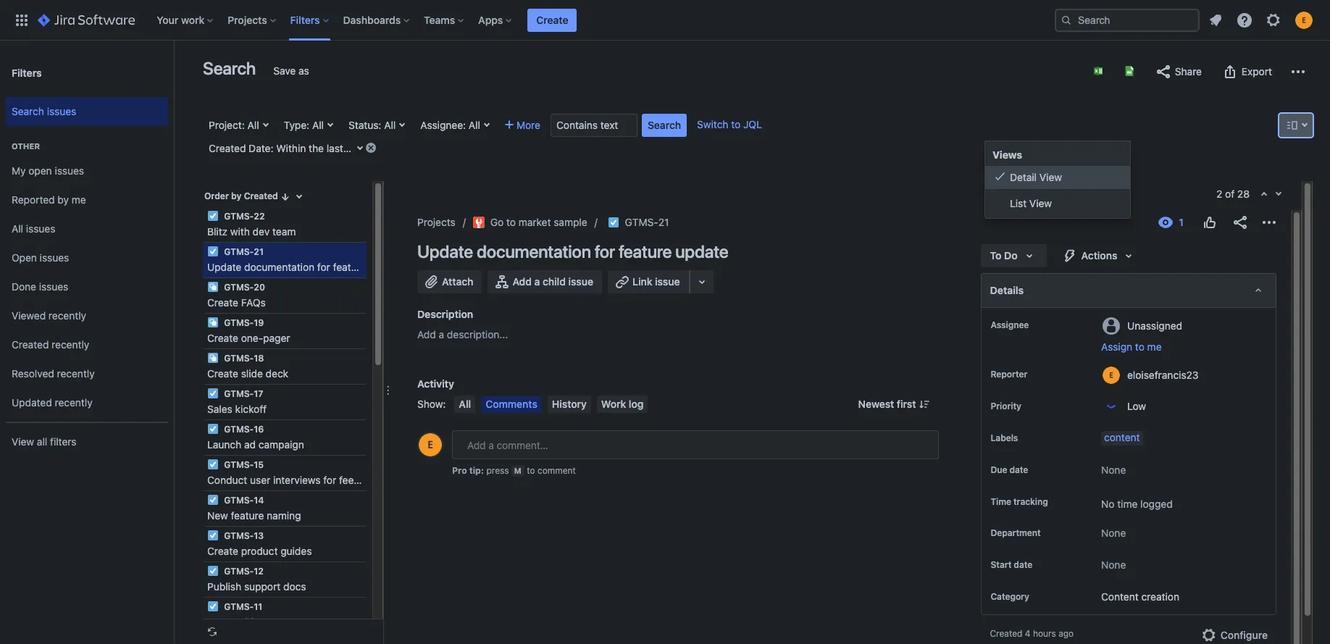 Task type: locate. For each thing, give the bounding box(es) containing it.
create down gtms-18
[[207, 367, 238, 380]]

issues for open issues
[[40, 251, 69, 263]]

resolved recently link
[[6, 359, 168, 388]]

to left jql
[[731, 118, 741, 130]]

documentation up 20
[[244, 261, 315, 273]]

0 horizontal spatial documentation
[[244, 261, 315, 273]]

issues up viewed recently
[[39, 280, 68, 292]]

department
[[991, 528, 1041, 539]]

search issues link
[[6, 97, 168, 126]]

recently down created recently link
[[57, 367, 95, 379]]

view up list view link
[[1040, 171, 1062, 184]]

create button
[[528, 8, 577, 32]]

0 horizontal spatial small image
[[279, 191, 291, 203]]

0 vertical spatial 21
[[658, 216, 669, 228]]

view for detail view
[[1040, 171, 1062, 184]]

to
[[990, 249, 1002, 262]]

jql
[[743, 118, 762, 130]]

all right type:
[[312, 119, 324, 131]]

sales
[[207, 403, 232, 415]]

by for order
[[231, 191, 242, 201]]

menu bar
[[452, 396, 651, 413]]

add
[[513, 275, 532, 288], [417, 328, 436, 341]]

search for search issues
[[12, 105, 44, 117]]

gtms- up ad
[[224, 424, 254, 435]]

task image up host
[[207, 601, 219, 612]]

0 horizontal spatial 4
[[346, 142, 352, 154]]

issues inside open issues link
[[40, 251, 69, 263]]

all right show:
[[459, 398, 471, 410]]

gtms-18
[[222, 353, 264, 364]]

eloisefrancis23
[[1127, 368, 1199, 381]]

4 left hours
[[1025, 628, 1031, 639]]

next issue 'gtms-20' ( type 'j' ) image
[[1273, 188, 1285, 200]]

a
[[534, 275, 540, 288], [439, 328, 444, 341]]

small image up team
[[279, 191, 291, 203]]

date for due date
[[1010, 464, 1028, 475]]

1 horizontal spatial me
[[1147, 341, 1162, 353]]

task image for blitz with dev team
[[207, 210, 219, 222]]

all right assignee:
[[469, 119, 480, 131]]

me down 'unassigned'
[[1147, 341, 1162, 353]]

add down description
[[417, 328, 436, 341]]

actions image
[[1261, 214, 1278, 231]]

gtms- up create one-pager
[[224, 317, 254, 328]]

gtms- for conduct user interviews for feedback
[[224, 459, 254, 470]]

all inside other group
[[12, 222, 23, 234]]

update down projects link at the top left of the page
[[417, 241, 473, 262]]

description
[[417, 308, 473, 320]]

task image up publish
[[207, 565, 219, 577]]

task image
[[207, 388, 219, 399], [207, 459, 219, 470], [207, 494, 219, 506]]

configure link
[[1192, 624, 1277, 644]]

faqs
[[241, 296, 266, 309]]

2 left days
[[390, 142, 396, 154]]

gtms- up link
[[625, 216, 658, 228]]

teams button
[[420, 8, 470, 32]]

search inside search issues group
[[12, 105, 44, 117]]

1 vertical spatial me
[[1147, 341, 1162, 353]]

task image down new
[[207, 530, 219, 541]]

create for create faqs
[[207, 296, 238, 309]]

2 of 28
[[1216, 188, 1250, 200]]

recently inside created recently link
[[52, 338, 89, 350]]

pro tip: press m to comment
[[452, 465, 576, 476]]

by right reported
[[58, 193, 69, 205]]

created down viewed
[[12, 338, 49, 350]]

0 horizontal spatial gtms-21
[[222, 246, 264, 257]]

none down no
[[1101, 527, 1126, 539]]

go to market sample image
[[473, 217, 485, 228]]

small image
[[994, 171, 1006, 183], [279, 191, 291, 203]]

0 vertical spatial view
[[1040, 171, 1062, 184]]

1 vertical spatial sub task image
[[207, 317, 219, 328]]

resolved recently
[[12, 367, 95, 379]]

add a description...
[[417, 328, 508, 341]]

pager
[[263, 332, 290, 344]]

settings image
[[1265, 11, 1282, 29]]

pro
[[452, 465, 467, 476]]

search
[[203, 58, 256, 78], [12, 105, 44, 117], [648, 119, 681, 131]]

1 vertical spatial none
[[1101, 527, 1126, 539]]

none for department
[[1101, 527, 1126, 539]]

21 up link issue
[[658, 216, 669, 228]]

search up other
[[12, 105, 44, 117]]

issues inside all issues link
[[26, 222, 55, 234]]

work
[[181, 13, 204, 26]]

projects for projects popup button
[[228, 13, 267, 26]]

0 vertical spatial projects
[[228, 13, 267, 26]]

banner
[[0, 0, 1330, 41]]

me inside assign to me button
[[1147, 341, 1162, 353]]

recently inside resolved recently link
[[57, 367, 95, 379]]

gtms- up the create faqs
[[224, 282, 254, 293]]

created down category
[[990, 628, 1023, 639]]

task image for update documentation for feature update
[[207, 246, 219, 257]]

projects inside popup button
[[228, 13, 267, 26]]

conduct user interviews for feedback
[[207, 474, 383, 486]]

issue right child
[[568, 275, 593, 288]]

search issues
[[12, 105, 76, 117]]

0 vertical spatial add
[[513, 275, 532, 288]]

publish
[[207, 580, 241, 593]]

add left child
[[513, 275, 532, 288]]

1 vertical spatial 4
[[1025, 628, 1031, 639]]

4
[[346, 142, 352, 154], [1025, 628, 1031, 639]]

1 horizontal spatial by
[[231, 191, 242, 201]]

2 task image from the top
[[207, 246, 219, 257]]

add for add a child issue
[[513, 275, 532, 288]]

sub task image left gtms-18
[[207, 352, 219, 364]]

1 vertical spatial view
[[1029, 197, 1052, 210]]

help image
[[1236, 11, 1253, 29]]

campaign
[[258, 438, 304, 451]]

none down content link
[[1101, 464, 1126, 476]]

0 vertical spatial sub task image
[[207, 281, 219, 293]]

your work
[[157, 13, 204, 26]]

task image
[[207, 210, 219, 222], [207, 246, 219, 257], [207, 423, 219, 435], [207, 530, 219, 541], [207, 565, 219, 577], [207, 601, 219, 612]]

1 horizontal spatial 2
[[1216, 188, 1222, 200]]

1 horizontal spatial filters
[[290, 13, 320, 26]]

0 horizontal spatial by
[[58, 193, 69, 205]]

notifications image
[[1207, 11, 1224, 29]]

1 vertical spatial 2
[[1216, 188, 1222, 200]]

issues inside the my open issues link
[[55, 164, 84, 176]]

update documentation for feature update down team
[[207, 261, 402, 273]]

1 vertical spatial search
[[12, 105, 44, 117]]

sub task image up the create faqs
[[207, 281, 219, 293]]

to right 'go'
[[506, 216, 516, 228]]

gtms- for blitz with dev team
[[224, 211, 254, 222]]

4 right last at the left top of the page
[[346, 142, 352, 154]]

dashboards
[[343, 13, 401, 26]]

update up gtms-20
[[207, 261, 241, 273]]

2
[[390, 142, 396, 154], [1216, 188, 1222, 200]]

1 horizontal spatial a
[[534, 275, 540, 288]]

gtms- up with
[[224, 211, 254, 222]]

tip:
[[469, 465, 484, 476]]

small image left the detail
[[994, 171, 1006, 183]]

1 task image from the top
[[207, 210, 219, 222]]

filters up search issues
[[12, 66, 42, 79]]

gtms- down new feature naming
[[224, 530, 254, 541]]

2 horizontal spatial search
[[648, 119, 681, 131]]

to inside button
[[1135, 341, 1145, 353]]

search left switch
[[648, 119, 681, 131]]

banner containing your work
[[0, 0, 1330, 41]]

my open issues link
[[6, 156, 168, 185]]

1 vertical spatial add
[[417, 328, 436, 341]]

to right assign
[[1135, 341, 1145, 353]]

update
[[675, 241, 728, 262], [369, 261, 402, 273]]

task image up sales
[[207, 388, 219, 399]]

gtms- down with
[[224, 246, 254, 257]]

sidebar navigation image
[[158, 58, 190, 87]]

11
[[254, 601, 262, 612]]

viewed recently link
[[6, 301, 168, 330]]

1 horizontal spatial feature
[[333, 261, 366, 273]]

a down description
[[439, 328, 444, 341]]

configure
[[1221, 629, 1268, 641]]

search inside search button
[[648, 119, 681, 131]]

ago
[[1059, 628, 1074, 639]]

actions button
[[1052, 244, 1146, 267]]

date right due
[[1010, 464, 1028, 475]]

0 horizontal spatial 2
[[390, 142, 396, 154]]

user
[[250, 474, 270, 486]]

search down projects popup button
[[203, 58, 256, 78]]

21 inside "link"
[[658, 216, 669, 228]]

1 vertical spatial a
[[439, 328, 444, 341]]

1 horizontal spatial projects
[[417, 216, 456, 228]]

1 horizontal spatial issue
[[655, 275, 680, 288]]

issues right "open" on the top left of the page
[[55, 164, 84, 176]]

by inside other group
[[58, 193, 69, 205]]

6 task image from the top
[[207, 601, 219, 612]]

1 vertical spatial date
[[1014, 560, 1033, 570]]

3 task image from the top
[[207, 423, 219, 435]]

0 vertical spatial gtms-21
[[625, 216, 669, 228]]

days
[[399, 142, 421, 154]]

0 horizontal spatial 21
[[254, 246, 264, 257]]

all right status:
[[384, 119, 396, 131]]

sub task image for create faqs
[[207, 281, 219, 293]]

1 vertical spatial projects
[[417, 216, 456, 228]]

1 horizontal spatial update documentation for feature update
[[417, 241, 728, 262]]

task image up blitz on the left of page
[[207, 210, 219, 222]]

gtms- up publish
[[224, 566, 254, 577]]

share image
[[1232, 214, 1249, 231]]

3 sub task image from the top
[[207, 352, 219, 364]]

created down project:
[[209, 142, 246, 154]]

me down the my open issues link
[[72, 193, 86, 205]]

first
[[897, 398, 916, 410]]

task image for sales kickoff
[[207, 388, 219, 399]]

created for created recently
[[12, 338, 49, 350]]

gtms- for publish support docs
[[224, 566, 254, 577]]

content creation
[[1101, 591, 1180, 603]]

2 issue from the left
[[655, 275, 680, 288]]

3 task image from the top
[[207, 494, 219, 506]]

history button
[[548, 396, 591, 413]]

launch
[[207, 438, 241, 451]]

1 horizontal spatial add
[[513, 275, 532, 288]]

1 horizontal spatial small image
[[994, 171, 1006, 183]]

time tracking pin to top. only you can see pinned fields. image
[[1051, 496, 1063, 508]]

0 vertical spatial a
[[534, 275, 540, 288]]

task image for publish support docs
[[207, 565, 219, 577]]

update up link issue
[[675, 241, 728, 262]]

task image for host webinar
[[207, 601, 219, 612]]

2 none from the top
[[1101, 527, 1126, 539]]

all for type: all
[[312, 119, 324, 131]]

0 horizontal spatial filters
[[12, 66, 42, 79]]

task image up new
[[207, 494, 219, 506]]

0 vertical spatial task image
[[207, 388, 219, 399]]

5 task image from the top
[[207, 565, 219, 577]]

recently for created recently
[[52, 338, 89, 350]]

3 none from the top
[[1101, 559, 1126, 571]]

0 vertical spatial search
[[203, 58, 256, 78]]

add inside add a child issue button
[[513, 275, 532, 288]]

dev
[[253, 225, 270, 238]]

date
[[1010, 464, 1028, 475], [1014, 560, 1033, 570]]

2 task image from the top
[[207, 459, 219, 470]]

task image up launch
[[207, 423, 219, 435]]

gtms- for create faqs
[[224, 282, 254, 293]]

16
[[254, 424, 264, 435]]

start
[[991, 560, 1012, 570]]

issues up my open issues
[[47, 105, 76, 117]]

0 horizontal spatial projects
[[228, 13, 267, 26]]

2 left the of
[[1216, 188, 1222, 200]]

gtms- up sales kickoff
[[224, 388, 254, 399]]

projects button
[[223, 8, 282, 32]]

product
[[241, 545, 278, 557]]

21 down dev
[[254, 246, 264, 257]]

created inside other group
[[12, 338, 49, 350]]

gtms-21 up link
[[625, 216, 669, 228]]

gtms- up host webinar
[[224, 601, 254, 612]]

1 vertical spatial task image
[[207, 459, 219, 470]]

issues for done issues
[[39, 280, 68, 292]]

by
[[231, 191, 242, 201], [58, 193, 69, 205]]

appswitcher icon image
[[13, 11, 30, 29]]

gtms- up the conduct
[[224, 459, 254, 470]]

created 4 hours ago
[[990, 628, 1074, 639]]

Search field
[[1055, 8, 1200, 32]]

to for me
[[1135, 341, 1145, 353]]

2 vertical spatial view
[[12, 435, 34, 447]]

update documentation for feature update
[[417, 241, 728, 262], [207, 261, 402, 273]]

view inside list view link
[[1029, 197, 1052, 210]]

by right order
[[231, 191, 242, 201]]

2 vertical spatial search
[[648, 119, 681, 131]]

projects right work
[[228, 13, 267, 26]]

recently down resolved recently link
[[55, 396, 93, 408]]

switch to jql link
[[697, 118, 762, 130]]

previous issue 'gtms-22' ( type 'k' ) image
[[1258, 189, 1270, 201]]

recently up the created recently
[[48, 309, 86, 321]]

projects left go to market sample icon
[[417, 216, 456, 228]]

view right list
[[1029, 197, 1052, 210]]

0 vertical spatial none
[[1101, 464, 1126, 476]]

1 issue from the left
[[568, 275, 593, 288]]

create right "apps" dropdown button
[[536, 13, 568, 26]]

1 sub task image from the top
[[207, 281, 219, 293]]

task image down blitz on the left of page
[[207, 246, 219, 257]]

update left attach "button" at top
[[369, 261, 402, 273]]

2 vertical spatial sub task image
[[207, 352, 219, 364]]

create down gtms-20
[[207, 296, 238, 309]]

recently inside the updated recently link
[[55, 396, 93, 408]]

gtms-22
[[222, 211, 265, 222]]

2 vertical spatial none
[[1101, 559, 1126, 571]]

filters up as
[[290, 13, 320, 26]]

date right start
[[1014, 560, 1033, 570]]

naming
[[267, 509, 301, 522]]

update documentation for feature update down sample at the left of page
[[417, 241, 728, 262]]

create for create slide deck
[[207, 367, 238, 380]]

recently inside viewed recently link
[[48, 309, 86, 321]]

gtms- up create slide deck
[[224, 353, 254, 364]]

time
[[991, 496, 1011, 507]]

4 task image from the top
[[207, 530, 219, 541]]

gtms-21 down with
[[222, 246, 264, 257]]

to for market
[[506, 216, 516, 228]]

issues inside the search issues link
[[47, 105, 76, 117]]

0 horizontal spatial search
[[12, 105, 44, 117]]

task image for create product guides
[[207, 530, 219, 541]]

add for add a description...
[[417, 328, 436, 341]]

create inside "button"
[[536, 13, 568, 26]]

created for created 4 hours ago
[[990, 628, 1023, 639]]

go
[[490, 216, 504, 228]]

gtms- for host webinar
[[224, 601, 254, 612]]

search issues group
[[6, 93, 168, 130]]

1 task image from the top
[[207, 388, 219, 399]]

0 horizontal spatial issue
[[568, 275, 593, 288]]

2 sub task image from the top
[[207, 317, 219, 328]]

filters
[[290, 13, 320, 26], [12, 66, 42, 79]]

filters button
[[286, 8, 334, 32]]

issue right link
[[655, 275, 680, 288]]

gtms- up new feature naming
[[224, 495, 254, 506]]

a inside button
[[534, 275, 540, 288]]

issues up "open issues"
[[26, 222, 55, 234]]

recently down viewed recently link
[[52, 338, 89, 350]]

sub task image
[[207, 281, 219, 293], [207, 317, 219, 328], [207, 352, 219, 364]]

search button
[[642, 114, 687, 137]]

gtms-21
[[625, 216, 669, 228], [222, 246, 264, 257]]

task image up the conduct
[[207, 459, 219, 470]]

share link
[[1148, 60, 1209, 83]]

comment
[[538, 465, 576, 476]]

1 horizontal spatial documentation
[[477, 241, 591, 262]]

recently for resolved recently
[[57, 367, 95, 379]]

none up the 'content'
[[1101, 559, 1126, 571]]

documentation down go to market sample link
[[477, 241, 591, 262]]

List View radio
[[985, 192, 1130, 215]]

done
[[12, 280, 36, 292]]

project:
[[209, 119, 245, 131]]

recently for updated recently
[[55, 396, 93, 408]]

2 vertical spatial task image
[[207, 494, 219, 506]]

to for jql
[[731, 118, 741, 130]]

views option group
[[985, 166, 1130, 215]]

gtms- for create slide deck
[[224, 353, 254, 364]]

sub task image left gtms-19
[[207, 317, 219, 328]]

sales kickoff
[[207, 403, 267, 415]]

view inside detail view link
[[1040, 171, 1062, 184]]

projects for projects link at the top left of the page
[[417, 216, 456, 228]]

0 vertical spatial date
[[1010, 464, 1028, 475]]

project: all
[[209, 119, 259, 131]]

filters
[[50, 435, 76, 447]]

issues inside done issues link
[[39, 280, 68, 292]]

gtms-
[[224, 211, 254, 222], [625, 216, 658, 228], [224, 246, 254, 257], [224, 282, 254, 293], [224, 317, 254, 328], [224, 353, 254, 364], [224, 388, 254, 399], [224, 424, 254, 435], [224, 459, 254, 470], [224, 495, 254, 506], [224, 530, 254, 541], [224, 566, 254, 577], [224, 601, 254, 612]]

jira software image
[[38, 11, 135, 29], [38, 11, 135, 29]]

0 horizontal spatial me
[[72, 193, 86, 205]]

create down gtms-19
[[207, 332, 238, 344]]

me inside reported by me link
[[72, 193, 86, 205]]

create product guides
[[207, 545, 312, 557]]

0 vertical spatial small image
[[994, 171, 1006, 183]]

1 vertical spatial small image
[[279, 191, 291, 203]]

save as
[[273, 64, 309, 77]]

resolved
[[12, 367, 54, 379]]

small image
[[994, 197, 1006, 209]]

all issues
[[12, 222, 55, 234]]

all up date: in the top left of the page
[[247, 119, 259, 131]]

all up open
[[12, 222, 23, 234]]

0 vertical spatial me
[[72, 193, 86, 205]]

0 vertical spatial filters
[[290, 13, 320, 26]]

apps button
[[474, 8, 518, 32]]

created for created date: within the last 4 weeks, 2 days
[[209, 142, 246, 154]]

14
[[254, 495, 264, 506]]

for
[[595, 241, 615, 262], [317, 261, 330, 273], [323, 474, 336, 486]]

to do button
[[981, 244, 1047, 267]]

a left child
[[534, 275, 540, 288]]

issues right open
[[40, 251, 69, 263]]

create down "gtms-13"
[[207, 545, 238, 557]]

create one-pager
[[207, 332, 290, 344]]

2 horizontal spatial feature
[[619, 241, 672, 262]]

my open issues
[[12, 164, 84, 176]]

0 horizontal spatial a
[[439, 328, 444, 341]]

1 horizontal spatial 21
[[658, 216, 669, 228]]

0 horizontal spatial add
[[417, 328, 436, 341]]

comments
[[486, 398, 538, 410]]

view left "all"
[[12, 435, 34, 447]]



Task type: describe. For each thing, give the bounding box(es) containing it.
newest first
[[858, 398, 916, 410]]

of
[[1225, 188, 1235, 200]]

1 horizontal spatial 4
[[1025, 628, 1031, 639]]

all button
[[455, 396, 475, 413]]

recently for viewed recently
[[48, 309, 86, 321]]

0 horizontal spatial update
[[369, 261, 402, 273]]

small image inside order by created link
[[279, 191, 291, 203]]

support
[[244, 580, 281, 593]]

labels pin to top. only you can see pinned fields. image
[[1021, 433, 1033, 444]]

order by created link
[[203, 187, 292, 204]]

filters inside filters dropdown button
[[290, 13, 320, 26]]

1 vertical spatial 21
[[254, 246, 264, 257]]

1 horizontal spatial update
[[675, 241, 728, 262]]

issues for search issues
[[47, 105, 76, 117]]

order by created
[[204, 191, 278, 201]]

add a child issue button
[[488, 270, 602, 293]]

vote options: no one has voted for this issue yet. image
[[1201, 214, 1219, 231]]

detail view link
[[985, 166, 1130, 189]]

your profile and settings image
[[1295, 11, 1313, 29]]

blitz with dev team
[[207, 225, 296, 238]]

priority
[[991, 401, 1021, 412]]

department pin to top. only you can see pinned fields. image
[[1044, 528, 1055, 539]]

0 horizontal spatial update
[[207, 261, 241, 273]]

webinar
[[232, 616, 269, 628]]

22
[[254, 211, 265, 222]]

no
[[1101, 498, 1115, 510]]

small image inside detail view link
[[994, 171, 1006, 183]]

last
[[327, 142, 343, 154]]

detail
[[1010, 171, 1037, 184]]

show:
[[417, 398, 446, 410]]

view for list view
[[1029, 197, 1052, 210]]

a for child
[[534, 275, 540, 288]]

views
[[993, 149, 1022, 161]]

primary element
[[9, 0, 1055, 40]]

gtms-15
[[222, 459, 264, 470]]

gtms-17
[[222, 388, 263, 399]]

other group
[[6, 126, 168, 422]]

low
[[1127, 400, 1146, 412]]

comments button
[[481, 396, 542, 413]]

to do
[[990, 249, 1018, 262]]

gtms- for create product guides
[[224, 530, 254, 541]]

link issue
[[633, 275, 680, 288]]

search image
[[1061, 14, 1072, 26]]

order
[[204, 191, 229, 201]]

all for project: all
[[247, 119, 259, 131]]

1 vertical spatial gtms-21
[[222, 246, 264, 257]]

list view link
[[985, 192, 1130, 215]]

docs
[[283, 580, 306, 593]]

labels
[[991, 433, 1018, 443]]

new
[[207, 509, 228, 522]]

1 horizontal spatial gtms-21
[[625, 216, 669, 228]]

export button
[[1214, 60, 1280, 83]]

gtms- for update documentation for feature update
[[224, 246, 254, 257]]

create for create
[[536, 13, 568, 26]]

gtms- for create one-pager
[[224, 317, 254, 328]]

gtms- for sales kickoff
[[224, 388, 254, 399]]

created up 22
[[244, 191, 278, 201]]

assign to me
[[1101, 341, 1162, 353]]

updated recently link
[[6, 388, 168, 417]]

create for create one-pager
[[207, 332, 238, 344]]

gtms- inside gtms-21 "link"
[[625, 216, 658, 228]]

assignee: all
[[420, 119, 480, 131]]

task image for launch ad campaign
[[207, 423, 219, 435]]

task image for conduct user interviews for feedback
[[207, 459, 219, 470]]

open in google sheets image
[[1124, 65, 1135, 77]]

1 none from the top
[[1101, 464, 1126, 476]]

market
[[519, 216, 551, 228]]

issues for all issues
[[26, 222, 55, 234]]

all for assignee: all
[[469, 119, 480, 131]]

newest
[[858, 398, 894, 410]]

view inside view all filters link
[[12, 435, 34, 447]]

0 vertical spatial 2
[[390, 142, 396, 154]]

slide
[[241, 367, 263, 380]]

do
[[1004, 249, 1018, 262]]

type:
[[284, 119, 309, 131]]

gtms- for new feature naming
[[224, 495, 254, 506]]

reported by me
[[12, 193, 86, 205]]

gtms- for launch ad campaign
[[224, 424, 254, 435]]

conduct
[[207, 474, 247, 486]]

to right m
[[527, 465, 535, 476]]

date:
[[249, 142, 273, 154]]

1 vertical spatial filters
[[12, 66, 42, 79]]

all inside button
[[459, 398, 471, 410]]

all issues link
[[6, 214, 168, 243]]

28
[[1237, 188, 1250, 200]]

me for reported by me
[[72, 193, 86, 205]]

18
[[254, 353, 264, 364]]

viewed
[[12, 309, 46, 321]]

start date
[[991, 560, 1033, 570]]

gtms-21 link
[[625, 214, 669, 231]]

content link
[[1101, 431, 1143, 446]]

1 horizontal spatial update
[[417, 241, 473, 262]]

details element
[[981, 273, 1277, 308]]

1 horizontal spatial search
[[203, 58, 256, 78]]

task image for new feature naming
[[207, 494, 219, 506]]

none for start date
[[1101, 559, 1126, 571]]

created recently
[[12, 338, 89, 350]]

0 horizontal spatial feature
[[231, 509, 264, 522]]

Detail View radio
[[985, 166, 1130, 189]]

no time logged
[[1101, 498, 1173, 510]]

activity
[[417, 377, 454, 390]]

created recently link
[[6, 330, 168, 359]]

due date
[[991, 464, 1028, 475]]

time
[[1117, 498, 1138, 510]]

assign to me button
[[1101, 340, 1261, 354]]

the
[[309, 142, 324, 154]]

by for reported
[[58, 193, 69, 205]]

profile image of eloisefrancis23 image
[[419, 433, 442, 456]]

17
[[254, 388, 263, 399]]

Add a comment… field
[[452, 430, 939, 459]]

tracking
[[1014, 496, 1048, 507]]

open in microsoft excel image
[[1093, 65, 1104, 77]]

create for create product guides
[[207, 545, 238, 557]]

search for search button
[[648, 119, 681, 131]]

teams
[[424, 13, 455, 26]]

logged
[[1140, 498, 1173, 510]]

detail view
[[1010, 171, 1062, 184]]

sub task image for create slide deck
[[207, 352, 219, 364]]

all for status: all
[[384, 119, 396, 131]]

add a child issue
[[513, 275, 593, 288]]

menu bar containing all
[[452, 396, 651, 413]]

go to market sample link
[[473, 214, 587, 231]]

remove criteria image
[[365, 142, 377, 154]]

a for description...
[[439, 328, 444, 341]]

save
[[273, 64, 296, 77]]

created date: within the last 4 weeks, 2 days
[[209, 142, 421, 154]]

0 vertical spatial 4
[[346, 142, 352, 154]]

work log
[[601, 398, 644, 410]]

sample
[[554, 216, 587, 228]]

gtms-19
[[222, 317, 264, 328]]

hours
[[1033, 628, 1056, 639]]

all
[[37, 435, 47, 447]]

Search issues using keywords text field
[[551, 114, 638, 137]]

me for assign to me
[[1147, 341, 1162, 353]]

sub task image for create one-pager
[[207, 317, 219, 328]]

20
[[254, 282, 265, 293]]

projects link
[[417, 214, 456, 231]]

share
[[1175, 65, 1202, 78]]

newest first image
[[919, 398, 931, 410]]

gtms-20
[[222, 282, 265, 293]]

0 horizontal spatial update documentation for feature update
[[207, 261, 402, 273]]

date for start date
[[1014, 560, 1033, 570]]

view all filters link
[[6, 427, 168, 456]]

team
[[272, 225, 296, 238]]

type: all
[[284, 119, 324, 131]]

gtms-16
[[222, 424, 264, 435]]

open issues
[[12, 251, 69, 263]]

switch
[[697, 118, 729, 130]]



Task type: vqa. For each thing, say whether or not it's contained in the screenshot.
campaign
yes



